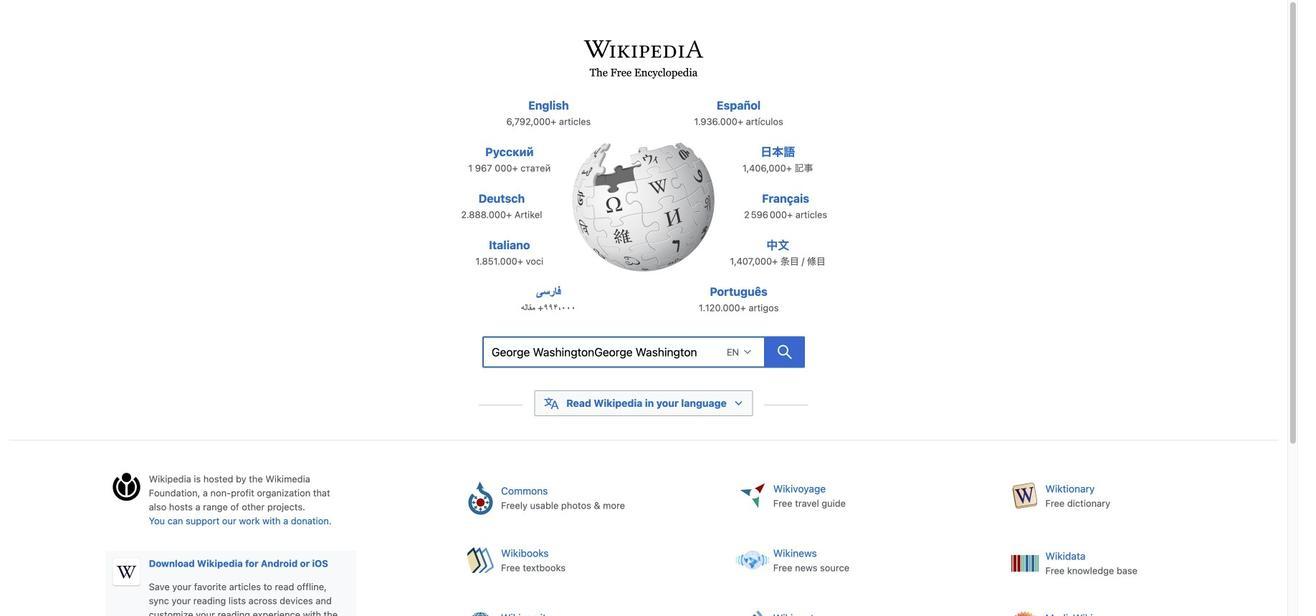 Task type: describe. For each thing, give the bounding box(es) containing it.
top languages element
[[446, 97, 842, 330]]



Task type: locate. For each thing, give the bounding box(es) containing it.
other projects element
[[454, 472, 1279, 617]]

None search field
[[450, 333, 838, 377], [483, 337, 765, 368], [450, 333, 838, 377], [483, 337, 765, 368]]



